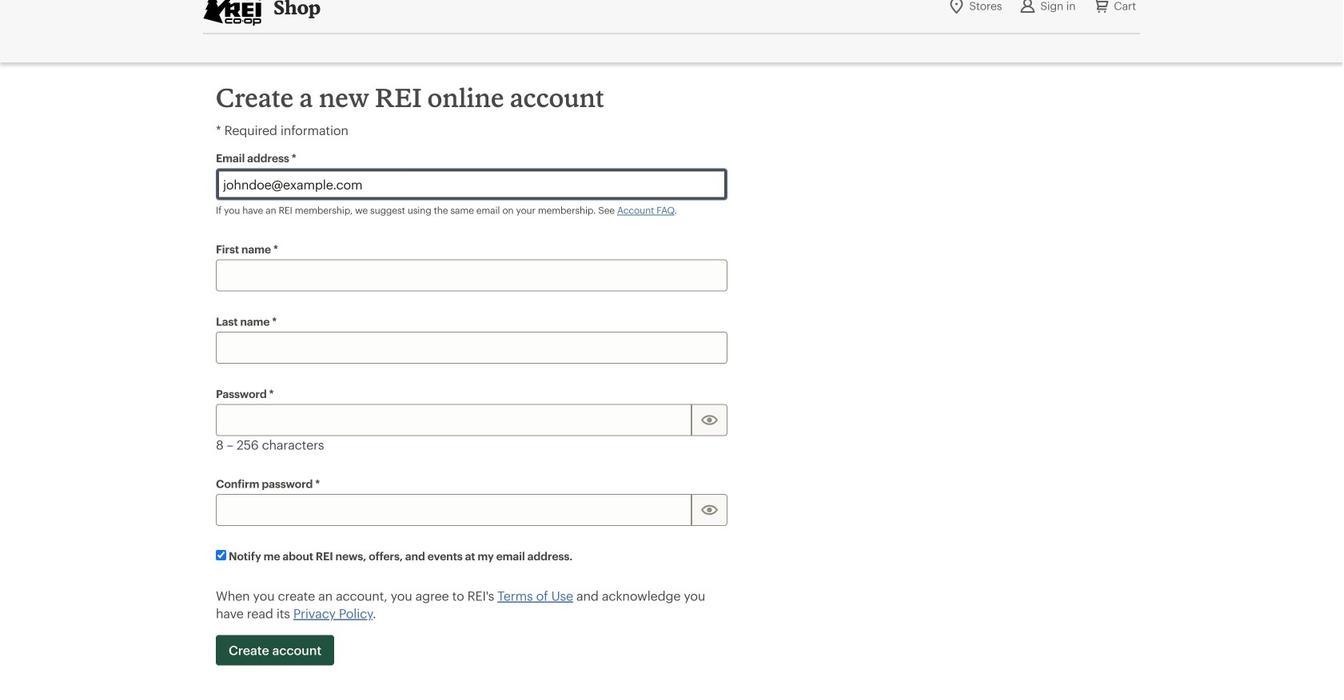 Task type: vqa. For each thing, say whether or not it's contained in the screenshot.
password field
yes



Task type: describe. For each thing, give the bounding box(es) containing it.
go to rei.com home page image
[[203, 0, 261, 26]]



Task type: locate. For each thing, give the bounding box(es) containing it.
0 vertical spatial show password image
[[700, 410, 720, 430]]

None text field
[[216, 259, 728, 291], [216, 332, 728, 364], [216, 259, 728, 291], [216, 332, 728, 364]]

2 show password image from the top
[[700, 500, 720, 520]]

None checkbox
[[216, 550, 226, 560]]

None email field
[[216, 168, 728, 200]]

None password field
[[216, 404, 692, 436], [216, 494, 692, 526], [216, 404, 692, 436], [216, 494, 692, 526]]

1 show password image from the top
[[700, 410, 720, 430]]

1 vertical spatial show password image
[[700, 500, 720, 520]]

show password image
[[700, 410, 720, 430], [700, 500, 720, 520]]



